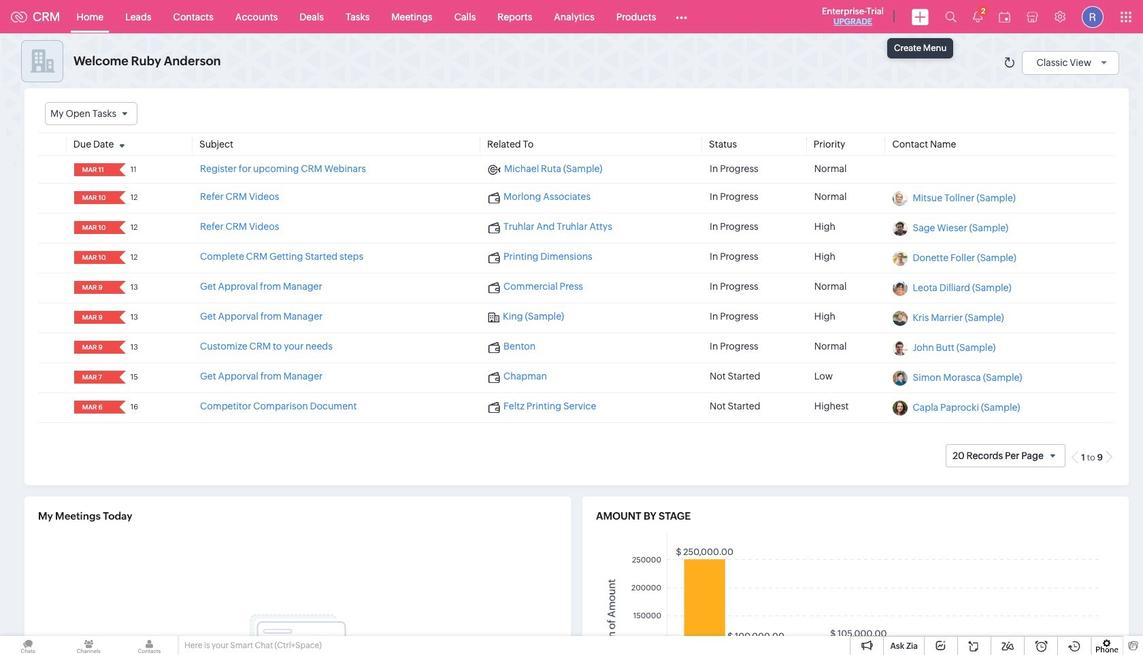 Task type: describe. For each thing, give the bounding box(es) containing it.
profile element
[[1074, 0, 1112, 33]]

contacts image
[[121, 637, 177, 656]]

search element
[[937, 0, 965, 33]]

signals element
[[965, 0, 991, 33]]

calendar image
[[999, 11, 1011, 22]]



Task type: locate. For each thing, give the bounding box(es) containing it.
Other Modules field
[[667, 6, 697, 28]]

logo image
[[11, 11, 27, 22]]

profile image
[[1082, 6, 1104, 28]]

create menu image
[[912, 9, 929, 25]]

search image
[[946, 11, 957, 22]]

chats image
[[0, 637, 56, 656]]

None field
[[45, 102, 138, 125], [78, 164, 110, 176], [78, 191, 110, 204], [78, 221, 110, 234], [78, 251, 110, 264], [78, 281, 110, 294], [78, 311, 110, 324], [78, 341, 110, 354], [78, 371, 110, 384], [78, 401, 110, 414], [45, 102, 138, 125], [78, 164, 110, 176], [78, 191, 110, 204], [78, 221, 110, 234], [78, 251, 110, 264], [78, 281, 110, 294], [78, 311, 110, 324], [78, 341, 110, 354], [78, 371, 110, 384], [78, 401, 110, 414]]

channels image
[[61, 637, 117, 656]]

create menu element
[[904, 0, 937, 33]]



Task type: vqa. For each thing, say whether or not it's contained in the screenshot.
Signals 'icon'
no



